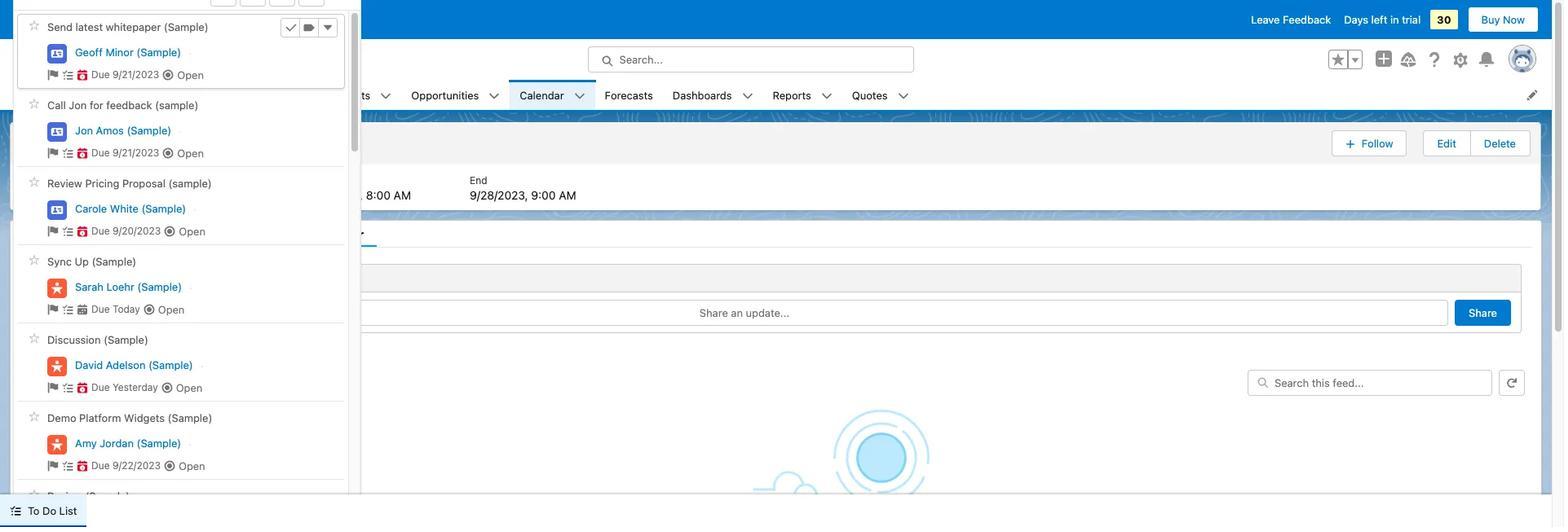 Task type: describe. For each thing, give the bounding box(es) containing it.
for
[[90, 99, 103, 112]]

send latest whitepaper (sample)
[[47, 21, 209, 34]]

review for review (sample)
[[47, 491, 82, 504]]

9/21/2023 for amos
[[113, 147, 159, 159]]

sync up (sample)
[[47, 256, 136, 269]]

end
[[470, 174, 487, 186]]

platform
[[79, 412, 121, 425]]

open for carole white (sample)
[[179, 225, 206, 238]]

leads link
[[159, 80, 208, 110]]

david adelson (sample)
[[75, 359, 193, 372]]

review pricing proposal (sample) link
[[47, 177, 212, 191]]

send
[[47, 21, 73, 34]]

due 9/21/2023 for amos
[[91, 147, 159, 159]]

due 9/22/2023
[[91, 460, 161, 472]]

jordan
[[100, 437, 134, 450]]

opportunities
[[411, 89, 479, 102]]

geoff minor (sample) link
[[75, 45, 181, 59]]

send latest whitepaper (sample) element
[[17, 14, 345, 89]]

amy jordan (sample)
[[75, 437, 181, 450]]

1 am from the left
[[394, 188, 411, 202]]

open for geoff minor (sample)
[[177, 68, 204, 81]]

carole white (sample)
[[75, 202, 186, 215]]

amy jordan (sample) link
[[75, 437, 181, 451]]

details
[[159, 227, 199, 242]]

text default image inside calendar list item
[[574, 90, 585, 102]]

(sample) down 555-
[[141, 202, 186, 215]]

an
[[731, 306, 743, 319]]

text default image inside quotes list item
[[898, 90, 909, 102]]

event discussion (sample)
[[56, 127, 200, 157]]

in
[[1391, 13, 1399, 26]]

by:
[[49, 356, 63, 368]]

chatter
[[316, 227, 364, 242]]

(sample) up adelson
[[104, 334, 148, 347]]

chatter link
[[303, 227, 377, 247]]

discussion (sample) link
[[47, 334, 148, 347]]

yesterday
[[113, 382, 158, 394]]

opportunities list item
[[402, 80, 510, 110]]

9/20/2023
[[113, 225, 161, 237]]

quotes link
[[842, 80, 898, 110]]

accounts list item
[[229, 80, 316, 110]]

sarah loehr (sample)
[[75, 280, 182, 293]]

details link
[[146, 227, 212, 247]]

text default image inside opportunities list item
[[489, 90, 500, 102]]

(sample) right loehr
[[137, 280, 182, 293]]

david adelson (sample) link
[[75, 359, 193, 372]]

share an update... button
[[41, 300, 1449, 326]]

end 9/28/2023, 9:00 am
[[470, 174, 576, 202]]

dashboards
[[673, 89, 732, 102]]

open for amy jordan (sample)
[[179, 460, 205, 473]]

loehr
[[106, 280, 134, 293]]

digest
[[85, 227, 123, 242]]

30
[[1437, 13, 1452, 26]]

discussion (sample) element
[[17, 327, 345, 402]]

meeting digest link
[[20, 227, 136, 247]]

review (sample)
[[47, 491, 130, 504]]

text error image for david adelson (sample)
[[77, 382, 88, 394]]

leads list item
[[159, 80, 229, 110]]

8:00
[[366, 188, 391, 202]]

text default image inside review pricing proposal (sample) element
[[62, 226, 73, 237]]

list for leave feedback "link"
[[110, 80, 1552, 110]]

review for review pricing proposal (sample)
[[47, 177, 82, 190]]

days
[[1344, 13, 1369, 26]]

edit button
[[1425, 131, 1470, 156]]

reports
[[773, 89, 811, 102]]

sarah
[[75, 280, 103, 293]]

text error image for jon amos (sample)
[[77, 148, 88, 159]]

text default image down by:
[[62, 382, 73, 394]]

calendar
[[520, 89, 564, 102]]

post link
[[31, 265, 77, 292]]

due for geoff
[[91, 69, 110, 81]]

jon inside 'link'
[[75, 124, 93, 137]]

widgets
[[124, 412, 165, 425]]

leave feedback
[[1251, 13, 1331, 26]]

location
[[24, 174, 63, 186]]

dashboards list item
[[663, 80, 763, 110]]

to do list
[[28, 505, 77, 518]]

feedback
[[1283, 13, 1331, 26]]

demo platform widgets (sample) link
[[47, 412, 212, 426]]

buy now
[[1482, 13, 1525, 26]]

accounts link
[[229, 80, 295, 110]]

1 vertical spatial discussion
[[47, 334, 101, 347]]

up
[[75, 256, 89, 269]]

tab list containing post
[[30, 264, 1522, 292]]

text default image inside dashboards list item
[[742, 90, 753, 102]]

review pricing proposal (sample)
[[47, 177, 212, 190]]

(sample) inside 'event discussion (sample)'
[[136, 139, 200, 157]]

meeting digest
[[33, 227, 123, 242]]

demo platform widgets (sample) element
[[17, 405, 345, 480]]

amos
[[96, 124, 124, 137]]

leads
[[169, 89, 198, 102]]

due today
[[91, 304, 140, 316]]

text default image inside reports list item
[[821, 90, 833, 102]]

geoff
[[75, 45, 103, 58]]

to do list button
[[0, 495, 87, 528]]

text error image for carole white (sample)
[[77, 226, 88, 237]]

Search this feed... search field
[[1248, 370, 1493, 396]]

am inside end 9/28/2023, 9:00 am
[[559, 188, 576, 202]]

text error image for amy jordan (sample)
[[77, 461, 88, 472]]

0890;198204#
[[167, 188, 246, 202]]

text default image inside the 'to do list' button
[[10, 506, 21, 517]]

call:
[[88, 188, 111, 202]]

trial
[[1402, 13, 1421, 26]]

opportunities link
[[402, 80, 489, 110]]

open for david adelson (sample)
[[176, 381, 203, 394]]

sort
[[27, 356, 46, 368]]

(sample) down due 9/22/2023
[[85, 491, 130, 504]]

due 9/21/2023 for minor
[[91, 69, 159, 81]]

days left in trial
[[1344, 13, 1421, 26]]

now
[[1503, 13, 1525, 26]]

list
[[59, 505, 77, 518]]

minor
[[106, 45, 134, 58]]

forecasts
[[605, 89, 653, 102]]

adelson
[[106, 359, 146, 372]]

accounts
[[239, 89, 285, 102]]

follow button
[[1332, 130, 1407, 156]]

0 vertical spatial group
[[1329, 50, 1363, 69]]

due for jon
[[91, 147, 110, 159]]

jon amos (sample)
[[75, 124, 171, 137]]



Task type: vqa. For each thing, say whether or not it's contained in the screenshot.
Bookmarked
no



Task type: locate. For each thing, give the bounding box(es) containing it.
quotes list item
[[842, 80, 919, 110]]

share
[[700, 306, 728, 319], [1469, 306, 1498, 319]]

text default image up the sync
[[62, 226, 73, 237]]

open inside the sync up (sample) element
[[158, 303, 185, 316]]

home link
[[110, 80, 159, 110]]

0 horizontal spatial share
[[700, 306, 728, 319]]

list containing conference call: 800-555-0890;198204#
[[11, 164, 1541, 210]]

leave
[[1251, 13, 1280, 26]]

1 horizontal spatial 9/28/2023,
[[470, 188, 528, 202]]

event
[[56, 127, 84, 140]]

0 vertical spatial (sample)
[[155, 99, 198, 112]]

contacts list item
[[316, 80, 402, 110]]

due inside the sync up (sample) element
[[91, 304, 110, 316]]

(sample)
[[164, 21, 209, 34], [137, 45, 181, 58], [127, 124, 171, 137], [136, 139, 200, 157], [141, 202, 186, 215], [92, 256, 136, 269], [137, 280, 182, 293], [104, 334, 148, 347], [148, 359, 193, 372], [168, 412, 212, 425], [137, 437, 181, 450], [85, 491, 130, 504]]

1 vertical spatial 9/21/2023
[[113, 147, 159, 159]]

(sample) up proposal on the left
[[136, 139, 200, 157]]

review up carole at the top of the page
[[47, 177, 82, 190]]

review inside 'link'
[[47, 177, 82, 190]]

demo platform widgets (sample)
[[47, 412, 212, 425]]

text default image
[[380, 90, 392, 102], [574, 90, 585, 102], [62, 226, 73, 237], [143, 304, 155, 316], [62, 382, 73, 394], [62, 461, 73, 472], [10, 506, 21, 517]]

9/28/2023,
[[305, 188, 363, 202], [470, 188, 528, 202]]

1 vertical spatial due 9/21/2023
[[91, 147, 159, 159]]

discussion down amos
[[56, 139, 133, 157]]

due for amy
[[91, 460, 110, 472]]

am right 9:00
[[559, 188, 576, 202]]

buy
[[1482, 13, 1500, 26]]

1 9/28/2023, from the left
[[305, 188, 363, 202]]

latest
[[75, 21, 103, 34]]

0 vertical spatial text error image
[[77, 69, 88, 81]]

1 due 9/21/2023 from the top
[[91, 69, 159, 81]]

text error image down david
[[77, 382, 88, 394]]

text error image inside discussion (sample) element
[[77, 382, 88, 394]]

home
[[120, 89, 149, 102]]

(sample) down whitepaper
[[137, 45, 181, 58]]

1 text error image from the top
[[77, 69, 88, 81]]

3 due from the top
[[91, 225, 110, 237]]

due down carole at the top of the page
[[91, 225, 110, 237]]

9/21/2023 inside send latest whitepaper (sample) element
[[113, 69, 159, 81]]

text error image down amy
[[77, 461, 88, 472]]

1 9/21/2023 from the top
[[113, 69, 159, 81]]

share button
[[1455, 300, 1511, 326]]

carole white (sample) link
[[75, 202, 186, 216]]

edit
[[1438, 137, 1457, 150]]

open inside review pricing proposal (sample) element
[[179, 225, 206, 238]]

due 9/21/2023
[[91, 69, 159, 81], [91, 147, 159, 159]]

1 share from the left
[[700, 306, 728, 319]]

1 due from the top
[[91, 69, 110, 81]]

(sample) inside 'link'
[[168, 177, 212, 190]]

text default image up review (sample)
[[62, 461, 73, 472]]

9/21/2023 inside call jon for feedback (sample) element
[[113, 147, 159, 159]]

left
[[1372, 13, 1388, 26]]

text error image inside the 'demo platform widgets (sample)' element
[[77, 461, 88, 472]]

(sample) inside "link"
[[137, 45, 181, 58]]

1 vertical spatial jon
[[75, 124, 93, 137]]

text default image inside contacts list item
[[380, 90, 392, 102]]

forecasts link
[[595, 80, 663, 110]]

due down the geoff
[[91, 69, 110, 81]]

9/28/2023, inside end 9/28/2023, 9:00 am
[[470, 188, 528, 202]]

text error image up sales
[[77, 69, 88, 81]]

text default image right today
[[143, 304, 155, 316]]

jon left 'for'
[[69, 99, 87, 112]]

buy now button
[[1468, 7, 1539, 33]]

9/28/2023, 8:00 am
[[305, 188, 411, 202]]

1 text error image from the top
[[77, 148, 88, 159]]

9/21/2023 for minor
[[113, 69, 159, 81]]

text default image right calendar
[[574, 90, 585, 102]]

conference
[[24, 188, 85, 202]]

proposal
[[122, 177, 166, 190]]

2 due 9/21/2023 from the top
[[91, 147, 159, 159]]

whitepaper
[[106, 21, 161, 34]]

due 9/21/2023 up the home
[[91, 69, 159, 81]]

due down sarah
[[91, 304, 110, 316]]

text error image inside call jon for feedback (sample) element
[[77, 148, 88, 159]]

(sample) up poll
[[92, 256, 136, 269]]

due inside review pricing proposal (sample) element
[[91, 225, 110, 237]]

feedback
[[106, 99, 152, 112]]

1 vertical spatial (sample)
[[168, 177, 212, 190]]

9/21/2023
[[113, 69, 159, 81], [113, 147, 159, 159]]

2 due from the top
[[91, 147, 110, 159]]

2 review from the top
[[47, 491, 82, 504]]

review
[[47, 177, 82, 190], [47, 491, 82, 504]]

contacts
[[326, 89, 371, 102]]

open for jon amos (sample)
[[177, 146, 204, 160]]

sync up (sample) element
[[17, 248, 345, 323]]

due 9/21/2023 down jon amos (sample) 'link' at the left top
[[91, 147, 159, 159]]

due inside send latest whitepaper (sample) element
[[91, 69, 110, 81]]

5 due from the top
[[91, 382, 110, 394]]

search...
[[620, 53, 663, 66]]

open right 9/22/2023
[[179, 460, 205, 473]]

share for share an update...
[[700, 306, 728, 319]]

text error image
[[77, 148, 88, 159], [77, 226, 88, 237], [77, 461, 88, 472]]

post
[[41, 271, 66, 285]]

open inside the 'demo platform widgets (sample)' element
[[179, 460, 205, 473]]

open up 0890;198204#
[[177, 146, 204, 160]]

due for david
[[91, 382, 110, 394]]

555-
[[140, 188, 167, 202]]

calendar list item
[[510, 80, 595, 110]]

poll link
[[77, 265, 117, 292]]

text error image inside review pricing proposal (sample) element
[[77, 226, 88, 237]]

open
[[177, 68, 204, 81], [177, 146, 204, 160], [179, 225, 206, 238], [158, 303, 185, 316], [176, 381, 203, 394], [179, 460, 205, 473]]

to
[[28, 505, 40, 518]]

text error image for geoff minor (sample)
[[77, 69, 88, 81]]

(sample) right 555-
[[168, 177, 212, 190]]

do
[[42, 505, 56, 518]]

discussion inside 'event discussion (sample)'
[[56, 139, 133, 157]]

discussion (sample)
[[47, 334, 148, 347]]

text default image inside the sync up (sample) element
[[143, 304, 155, 316]]

800-
[[114, 188, 140, 202]]

am
[[394, 188, 411, 202], [559, 188, 576, 202]]

(sample) down widgets
[[137, 437, 181, 450]]

share inside button
[[1469, 306, 1498, 319]]

text error image down event
[[77, 148, 88, 159]]

open inside call jon for feedback (sample) element
[[177, 146, 204, 160]]

1 vertical spatial list
[[11, 164, 1541, 210]]

0 vertical spatial discussion
[[56, 139, 133, 157]]

due for carole
[[91, 225, 110, 237]]

tab list
[[30, 264, 1522, 292]]

due 9/21/2023 inside call jon for feedback (sample) element
[[91, 147, 159, 159]]

3 text error image from the top
[[77, 461, 88, 472]]

(sample) down feedback
[[127, 124, 171, 137]]

open for sarah loehr (sample)
[[158, 303, 185, 316]]

open inside send latest whitepaper (sample) element
[[177, 68, 204, 81]]

text default image left to
[[10, 506, 21, 517]]

(sample) right widgets
[[168, 412, 212, 425]]

today
[[113, 304, 140, 316]]

2 share from the left
[[1469, 306, 1498, 319]]

jon
[[69, 99, 87, 112], [75, 124, 93, 137]]

call jon for feedback (sample)
[[47, 99, 198, 112]]

text error image inside send latest whitepaper (sample) element
[[77, 69, 88, 81]]

review pricing proposal (sample) element
[[17, 170, 345, 245]]

amy
[[75, 437, 97, 450]]

white
[[110, 202, 139, 215]]

text error image down carole at the top of the page
[[77, 226, 88, 237]]

9/28/2023, up chatter
[[305, 188, 363, 202]]

1 vertical spatial group
[[1332, 129, 1531, 158]]

discussion
[[56, 139, 133, 157], [47, 334, 101, 347]]

1 horizontal spatial share
[[1469, 306, 1498, 319]]

review (sample) link
[[47, 491, 130, 504]]

due 9/20/2023
[[91, 225, 161, 237]]

open right today
[[158, 303, 185, 316]]

reports link
[[763, 80, 821, 110]]

open up the leads
[[177, 68, 204, 81]]

call jon for feedback (sample) element
[[17, 92, 345, 167]]

jon left amos
[[75, 124, 93, 137]]

0 vertical spatial review
[[47, 177, 82, 190]]

open inside discussion (sample) element
[[176, 381, 203, 394]]

meeting
[[33, 227, 82, 242]]

review up the list at the bottom
[[47, 491, 82, 504]]

text default image right contacts
[[380, 90, 392, 102]]

sort by:
[[27, 356, 63, 368]]

open right 'yesterday'
[[176, 381, 203, 394]]

2 vertical spatial text error image
[[77, 461, 88, 472]]

4 due from the top
[[91, 304, 110, 316]]

9/21/2023 up the home
[[113, 69, 159, 81]]

share an update...
[[700, 306, 790, 319]]

david
[[75, 359, 103, 372]]

list for home link
[[11, 164, 1541, 210]]

due for sarah
[[91, 304, 110, 316]]

demo
[[47, 412, 76, 425]]

update...
[[746, 306, 790, 319]]

text default image
[[47, 69, 59, 81], [62, 69, 73, 81], [163, 69, 174, 81], [489, 90, 500, 102], [742, 90, 753, 102], [821, 90, 833, 102], [898, 90, 909, 102], [47, 148, 59, 159], [62, 148, 73, 159], [163, 148, 174, 159], [47, 226, 59, 237], [164, 226, 176, 237], [47, 304, 59, 316], [62, 304, 73, 316], [77, 304, 88, 316], [47, 382, 59, 394], [161, 382, 173, 394], [47, 461, 59, 472], [164, 461, 175, 472]]

sync
[[47, 256, 72, 269]]

1 review from the top
[[47, 177, 82, 190]]

am right 8:00
[[394, 188, 411, 202]]

(sample) right whitepaper
[[164, 21, 209, 34]]

1 vertical spatial text error image
[[77, 382, 88, 394]]

list
[[110, 80, 1552, 110], [11, 164, 1541, 210]]

0 vertical spatial text error image
[[77, 148, 88, 159]]

2 9/21/2023 from the top
[[113, 147, 159, 159]]

1 horizontal spatial am
[[559, 188, 576, 202]]

delete button
[[1471, 131, 1529, 156]]

due inside call jon for feedback (sample) element
[[91, 147, 110, 159]]

group containing follow
[[1332, 129, 1531, 158]]

contacts link
[[316, 80, 380, 110]]

reports list item
[[763, 80, 842, 110]]

0 horizontal spatial 9/28/2023,
[[305, 188, 363, 202]]

due inside the 'demo platform widgets (sample)' element
[[91, 460, 110, 472]]

(sample) up 'yesterday'
[[148, 359, 193, 372]]

(sample)
[[155, 99, 198, 112], [168, 177, 212, 190]]

2 9/28/2023, from the left
[[470, 188, 528, 202]]

0 vertical spatial 9/21/2023
[[113, 69, 159, 81]]

9:00
[[531, 188, 556, 202]]

dashboards link
[[663, 80, 742, 110]]

2 am from the left
[[559, 188, 576, 202]]

9/21/2023 down jon amos (sample) 'link' at the left top
[[113, 147, 159, 159]]

share for share
[[1469, 306, 1498, 319]]

6 due from the top
[[91, 460, 110, 472]]

0 vertical spatial jon
[[69, 99, 87, 112]]

due inside discussion (sample) element
[[91, 382, 110, 394]]

0 vertical spatial due 9/21/2023
[[91, 69, 159, 81]]

call jon for feedback (sample) link
[[47, 99, 198, 112]]

discussion up by:
[[47, 334, 101, 347]]

0 vertical spatial list
[[110, 80, 1552, 110]]

0 horizontal spatial am
[[394, 188, 411, 202]]

1 vertical spatial text error image
[[77, 226, 88, 237]]

text error image
[[77, 69, 88, 81], [77, 382, 88, 394]]

leave feedback link
[[1251, 13, 1331, 26]]

open down 0890;198204#
[[179, 225, 206, 238]]

share inside button
[[700, 306, 728, 319]]

9/22/2023
[[113, 460, 161, 472]]

due down amy
[[91, 460, 110, 472]]

2 text error image from the top
[[77, 382, 88, 394]]

search... button
[[588, 46, 914, 73]]

(sample) inside 'link'
[[127, 124, 171, 137]]

poll
[[87, 271, 106, 285]]

1 vertical spatial review
[[47, 491, 82, 504]]

group
[[1329, 50, 1363, 69], [1332, 129, 1531, 158]]

due down david
[[91, 382, 110, 394]]

2 text error image from the top
[[77, 226, 88, 237]]

follow
[[1362, 137, 1394, 150]]

list containing home
[[110, 80, 1552, 110]]

quotes
[[852, 89, 888, 102]]

(sample) right the home
[[155, 99, 198, 112]]

call
[[47, 99, 66, 112]]

send latest whitepaper (sample) link
[[47, 21, 209, 34]]

due 9/21/2023 inside send latest whitepaper (sample) element
[[91, 69, 159, 81]]

text default image inside the 'demo platform widgets (sample)' element
[[62, 461, 73, 472]]

9/28/2023, down end
[[470, 188, 528, 202]]

due down amos
[[91, 147, 110, 159]]



